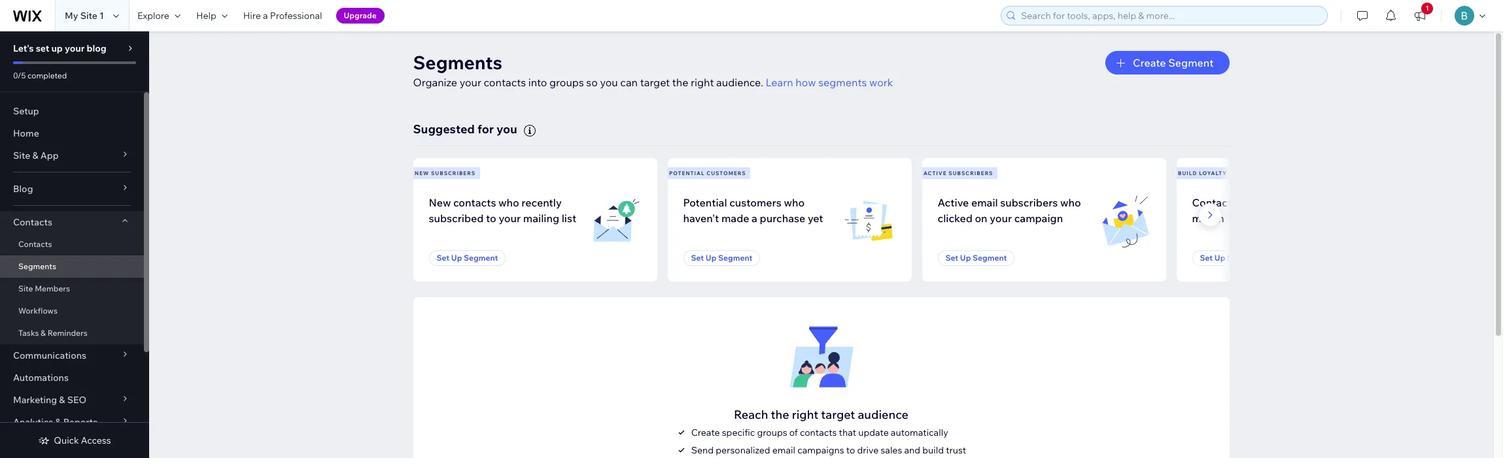 Task type: vqa. For each thing, say whether or not it's contained in the screenshot.
Google inside button
no



Task type: locate. For each thing, give the bounding box(es) containing it.
a right with
[[1263, 196, 1269, 209]]

the right can at the left top of the page
[[672, 76, 689, 89]]

segment for new contacts who recently subscribed to your mailing list
[[464, 253, 498, 263]]

my site 1
[[65, 10, 104, 22]]

contacts down blog at the left top of page
[[13, 217, 52, 228]]

mailing
[[523, 212, 560, 225]]

site down home
[[13, 150, 30, 162]]

1 set up segment from the left
[[437, 253, 498, 263]]

create down search for tools, apps, help & more... field
[[1133, 56, 1166, 69]]

sales
[[881, 445, 903, 457]]

contacts up month
[[1193, 196, 1237, 209]]

who for your
[[499, 196, 519, 209]]

you
[[600, 76, 618, 89], [497, 122, 517, 137]]

subscribers up campaign
[[1001, 196, 1058, 209]]

hire
[[243, 10, 261, 22]]

set up segment button down subscribed
[[429, 251, 506, 266]]

segments
[[413, 51, 503, 74], [18, 262, 56, 272]]

new for new contacts who recently subscribed to your mailing list
[[429, 196, 451, 209]]

segments inside the segments organize your contacts into groups so you can target the right audience. learn how segments work
[[413, 51, 503, 74]]

contacts left into
[[484, 76, 526, 89]]

segment down on
[[973, 253, 1007, 263]]

1 who from the left
[[499, 196, 519, 209]]

0 vertical spatial potential
[[669, 170, 705, 177]]

1 vertical spatial new
[[429, 196, 451, 209]]

email down "of"
[[773, 445, 796, 457]]

segment down subscribed
[[464, 253, 498, 263]]

with
[[1240, 196, 1261, 209]]

2 vertical spatial contacts
[[800, 427, 837, 439]]

site up workflows
[[18, 284, 33, 294]]

1 vertical spatial you
[[497, 122, 517, 137]]

hire a professional
[[243, 10, 322, 22]]

loyalty
[[1200, 170, 1228, 177]]

contacts inside contacts dropdown button
[[13, 217, 52, 228]]

groups left "of"
[[757, 427, 788, 439]]

1 horizontal spatial who
[[784, 196, 805, 209]]

0 horizontal spatial right
[[691, 76, 714, 89]]

contacts inside the segments organize your contacts into groups so you can target the right audience. learn how segments work
[[484, 76, 526, 89]]

1 set up segment button from the left
[[429, 251, 506, 266]]

contacts up subscribed
[[453, 196, 496, 209]]

the
[[672, 76, 689, 89], [771, 408, 790, 423]]

target right can at the left top of the page
[[640, 76, 670, 89]]

up for subscribed
[[451, 253, 462, 263]]

0 vertical spatial you
[[600, 76, 618, 89]]

new up subscribed
[[429, 196, 451, 209]]

marketing & seo button
[[0, 389, 144, 412]]

who up campaign
[[1061, 196, 1081, 209]]

4 set up segment button from the left
[[1193, 251, 1270, 266]]

& right tasks
[[41, 328, 46, 338]]

email up on
[[972, 196, 998, 209]]

1 vertical spatial contacts
[[453, 196, 496, 209]]

0 horizontal spatial target
[[640, 76, 670, 89]]

1 horizontal spatial a
[[752, 212, 758, 225]]

0 vertical spatial target
[[640, 76, 670, 89]]

2 horizontal spatial subscribers
[[1001, 196, 1058, 209]]

the right reach
[[771, 408, 790, 423]]

right up "of"
[[792, 408, 819, 423]]

3 who from the left
[[1061, 196, 1081, 209]]

1 vertical spatial segments
[[18, 262, 56, 272]]

who inside potential customers who haven't made a purchase yet
[[784, 196, 805, 209]]

set down clicked
[[946, 253, 959, 263]]

new
[[415, 170, 429, 177], [429, 196, 451, 209]]

your right organize
[[460, 76, 482, 89]]

contacts
[[484, 76, 526, 89], [453, 196, 496, 209], [800, 427, 837, 439]]

subscribers
[[431, 170, 476, 177], [949, 170, 994, 177], [1001, 196, 1058, 209]]

0 vertical spatial email
[[972, 196, 998, 209]]

2 horizontal spatial a
[[1263, 196, 1269, 209]]

1 vertical spatial active
[[938, 196, 969, 209]]

site
[[80, 10, 97, 22], [13, 150, 30, 162], [18, 284, 33, 294]]

contacts
[[1193, 196, 1237, 209], [13, 217, 52, 228], [18, 239, 52, 249]]

set up segment down on
[[946, 253, 1007, 263]]

set up segment down made
[[691, 253, 753, 263]]

active subscribers
[[924, 170, 994, 177]]

to left drive
[[847, 445, 855, 457]]

1 vertical spatial site
[[13, 150, 30, 162]]

set up segment button down made
[[683, 251, 761, 266]]

customers up made
[[730, 196, 782, 209]]

your right on
[[990, 212, 1012, 225]]

&
[[32, 150, 38, 162], [41, 328, 46, 338], [59, 395, 65, 406], [55, 417, 61, 429]]

1 set from the left
[[437, 253, 450, 263]]

0 horizontal spatial segments
[[18, 262, 56, 272]]

up down month
[[1215, 253, 1226, 263]]

up down haven't
[[706, 253, 717, 263]]

groups
[[550, 76, 584, 89], [757, 427, 788, 439]]

active
[[924, 170, 947, 177], [938, 196, 969, 209]]

set for active email subscribers who clicked on your campaign
[[946, 253, 959, 263]]

potential inside potential customers who haven't made a purchase yet
[[683, 196, 727, 209]]

customers inside potential customers who haven't made a purchase yet
[[730, 196, 782, 209]]

0 vertical spatial contacts
[[484, 76, 526, 89]]

audience.
[[717, 76, 764, 89]]

up down subscribed
[[451, 253, 462, 263]]

to right subscribed
[[486, 212, 497, 225]]

up down clicked
[[960, 253, 971, 263]]

who left recently
[[499, 196, 519, 209]]

build
[[1178, 170, 1198, 177]]

subscribers for email
[[949, 170, 994, 177]]

2 who from the left
[[784, 196, 805, 209]]

& left "seo"
[[59, 395, 65, 406]]

access
[[81, 435, 111, 447]]

& up quick
[[55, 417, 61, 429]]

4 set from the left
[[1200, 253, 1213, 263]]

haven't
[[683, 212, 719, 225]]

clicked
[[938, 212, 973, 225]]

create inside button
[[1133, 56, 1166, 69]]

segment down contacts with a birthday this month at the right top of page
[[1228, 253, 1262, 263]]

to inside the reach the right target audience create specific groups of contacts that update automatically send personalized email campaigns to drive sales and build trust
[[847, 445, 855, 457]]

1 vertical spatial to
[[847, 445, 855, 457]]

segment down search for tools, apps, help & more... field
[[1169, 56, 1214, 69]]

set
[[437, 253, 450, 263], [691, 253, 704, 263], [946, 253, 959, 263], [1200, 253, 1213, 263]]

you inside the segments organize your contacts into groups so you can target the right audience. learn how segments work
[[600, 76, 618, 89]]

site right the my
[[80, 10, 97, 22]]

0 horizontal spatial to
[[486, 212, 497, 225]]

& for site
[[32, 150, 38, 162]]

target inside the reach the right target audience create specific groups of contacts that update automatically send personalized email campaigns to drive sales and build trust
[[821, 408, 855, 423]]

set
[[36, 43, 49, 54]]

set up segment for subscribed
[[437, 253, 498, 263]]

list
[[411, 158, 1421, 282]]

to
[[486, 212, 497, 225], [847, 445, 855, 457]]

groups inside the segments organize your contacts into groups so you can target the right audience. learn how segments work
[[550, 76, 584, 89]]

0 horizontal spatial a
[[263, 10, 268, 22]]

you right so
[[600, 76, 618, 89]]

2 vertical spatial a
[[752, 212, 758, 225]]

audience
[[858, 408, 909, 423]]

2 vertical spatial site
[[18, 284, 33, 294]]

& for tasks
[[41, 328, 46, 338]]

segments for segments organize your contacts into groups so you can target the right audience. learn how segments work
[[413, 51, 503, 74]]

quick
[[54, 435, 79, 447]]

to inside the new contacts who recently subscribed to your mailing list
[[486, 212, 497, 225]]

contacts down contacts dropdown button
[[18, 239, 52, 249]]

0 vertical spatial active
[[924, 170, 947, 177]]

set up segment button down on
[[938, 251, 1015, 266]]

set down haven't
[[691, 253, 704, 263]]

2 set up segment button from the left
[[683, 251, 761, 266]]

create up the send
[[691, 427, 720, 439]]

right
[[691, 76, 714, 89], [792, 408, 819, 423]]

1 vertical spatial groups
[[757, 427, 788, 439]]

target inside the segments organize your contacts into groups so you can target the right audience. learn how segments work
[[640, 76, 670, 89]]

2 set from the left
[[691, 253, 704, 263]]

& inside dropdown button
[[59, 395, 65, 406]]

segments organize your contacts into groups so you can target the right audience. learn how segments work
[[413, 51, 893, 89]]

site for site members
[[18, 284, 33, 294]]

1 horizontal spatial email
[[972, 196, 998, 209]]

0 horizontal spatial subscribers
[[431, 170, 476, 177]]

1 vertical spatial a
[[1263, 196, 1269, 209]]

your left mailing
[[499, 212, 521, 225]]

segments inside "sidebar" element
[[18, 262, 56, 272]]

0 vertical spatial a
[[263, 10, 268, 22]]

0 vertical spatial create
[[1133, 56, 1166, 69]]

a right made
[[752, 212, 758, 225]]

hire a professional link
[[235, 0, 330, 31]]

contacts inside contacts link
[[18, 239, 52, 249]]

1 vertical spatial target
[[821, 408, 855, 423]]

upgrade
[[344, 10, 377, 20]]

segment
[[1169, 56, 1214, 69], [464, 253, 498, 263], [718, 253, 753, 263], [973, 253, 1007, 263], [1228, 253, 1262, 263]]

0 vertical spatial new
[[415, 170, 429, 177]]

2 vertical spatial contacts
[[18, 239, 52, 249]]

active inside active email subscribers who clicked on your campaign
[[938, 196, 969, 209]]

1 vertical spatial potential
[[683, 196, 727, 209]]

subscribers for contacts
[[431, 170, 476, 177]]

0 vertical spatial right
[[691, 76, 714, 89]]

subscribers up on
[[949, 170, 994, 177]]

your inside the new contacts who recently subscribed to your mailing list
[[499, 212, 521, 225]]

1 horizontal spatial subscribers
[[949, 170, 994, 177]]

campaigns
[[798, 445, 845, 457]]

reach the right target audience create specific groups of contacts that update automatically send personalized email campaigns to drive sales and build trust
[[691, 408, 967, 457]]

target up that
[[821, 408, 855, 423]]

site inside popup button
[[13, 150, 30, 162]]

& for marketing
[[59, 395, 65, 406]]

0 horizontal spatial create
[[691, 427, 720, 439]]

0 horizontal spatial groups
[[550, 76, 584, 89]]

3 set up segment button from the left
[[938, 251, 1015, 266]]

segment for active email subscribers who clicked on your campaign
[[973, 253, 1007, 263]]

0 horizontal spatial you
[[497, 122, 517, 137]]

set up segment down subscribed
[[437, 253, 498, 263]]

customers up potential customers who haven't made a purchase yet
[[707, 170, 746, 177]]

3 up from the left
[[960, 253, 971, 263]]

you right for
[[497, 122, 517, 137]]

contacts up campaigns
[[800, 427, 837, 439]]

1 horizontal spatial 1
[[1426, 4, 1429, 12]]

0 vertical spatial segments
[[413, 51, 503, 74]]

set up segment button
[[429, 251, 506, 266], [683, 251, 761, 266], [938, 251, 1015, 266], [1193, 251, 1270, 266]]

segment down made
[[718, 253, 753, 263]]

seo
[[67, 395, 86, 406]]

2 set up segment from the left
[[691, 253, 753, 263]]

1 vertical spatial create
[[691, 427, 720, 439]]

0 vertical spatial to
[[486, 212, 497, 225]]

set down month
[[1200, 253, 1213, 263]]

1 vertical spatial customers
[[730, 196, 782, 209]]

3 set from the left
[[946, 253, 959, 263]]

1 vertical spatial email
[[773, 445, 796, 457]]

a right hire at the left top of page
[[263, 10, 268, 22]]

active for active email subscribers who clicked on your campaign
[[938, 196, 969, 209]]

1 vertical spatial the
[[771, 408, 790, 423]]

who up purchase
[[784, 196, 805, 209]]

segments up organize
[[413, 51, 503, 74]]

1 horizontal spatial create
[[1133, 56, 1166, 69]]

set up segment button down month
[[1193, 251, 1270, 266]]

1 horizontal spatial groups
[[757, 427, 788, 439]]

create
[[1133, 56, 1166, 69], [691, 427, 720, 439]]

groups left so
[[550, 76, 584, 89]]

0 vertical spatial customers
[[707, 170, 746, 177]]

0 vertical spatial the
[[672, 76, 689, 89]]

1 horizontal spatial target
[[821, 408, 855, 423]]

potential customers who haven't made a purchase yet
[[683, 196, 824, 225]]

2 up from the left
[[706, 253, 717, 263]]

Search for tools, apps, help & more... field
[[1017, 7, 1324, 25]]

0 horizontal spatial who
[[499, 196, 519, 209]]

segments up the site members on the left of page
[[18, 262, 56, 272]]

new inside the new contacts who recently subscribed to your mailing list
[[429, 196, 451, 209]]

0 vertical spatial contacts
[[1193, 196, 1237, 209]]

up
[[451, 253, 462, 263], [706, 253, 717, 263], [960, 253, 971, 263], [1215, 253, 1226, 263]]

1 vertical spatial right
[[792, 408, 819, 423]]

new down suggested
[[415, 170, 429, 177]]

1 horizontal spatial right
[[792, 408, 819, 423]]

0 vertical spatial groups
[[550, 76, 584, 89]]

help
[[196, 10, 216, 22]]

subscribers down suggested
[[431, 170, 476, 177]]

right left audience.
[[691, 76, 714, 89]]

1 horizontal spatial segments
[[413, 51, 503, 74]]

your
[[65, 43, 85, 54], [460, 76, 482, 89], [499, 212, 521, 225], [990, 212, 1012, 225]]

3 set up segment from the left
[[946, 253, 1007, 263]]

up for clicked
[[960, 253, 971, 263]]

personalized
[[716, 445, 771, 457]]

1 horizontal spatial the
[[771, 408, 790, 423]]

1 up from the left
[[451, 253, 462, 263]]

0 horizontal spatial email
[[773, 445, 796, 457]]

1 horizontal spatial to
[[847, 445, 855, 457]]

contacts link
[[0, 234, 144, 256]]

2 horizontal spatial who
[[1061, 196, 1081, 209]]

site inside 'link'
[[18, 284, 33, 294]]

home link
[[0, 122, 144, 145]]

up
[[51, 43, 63, 54]]

& left "app"
[[32, 150, 38, 162]]

your right up
[[65, 43, 85, 54]]

1 vertical spatial contacts
[[13, 217, 52, 228]]

set down subscribed
[[437, 253, 450, 263]]

set up segment down month
[[1200, 253, 1262, 263]]

0 horizontal spatial the
[[672, 76, 689, 89]]

email inside active email subscribers who clicked on your campaign
[[972, 196, 998, 209]]

1 horizontal spatial you
[[600, 76, 618, 89]]

the inside the segments organize your contacts into groups so you can target the right audience. learn how segments work
[[672, 76, 689, 89]]

who inside the new contacts who recently subscribed to your mailing list
[[499, 196, 519, 209]]



Task type: describe. For each thing, give the bounding box(es) containing it.
upgrade button
[[336, 8, 385, 24]]

who inside active email subscribers who clicked on your campaign
[[1061, 196, 1081, 209]]

learn
[[766, 76, 793, 89]]

month
[[1193, 212, 1225, 225]]

your inside the segments organize your contacts into groups so you can target the right audience. learn how segments work
[[460, 76, 482, 89]]

& for analytics
[[55, 417, 61, 429]]

recently
[[522, 196, 562, 209]]

site for site & app
[[13, 150, 30, 162]]

that
[[839, 427, 857, 439]]

workflows
[[18, 306, 58, 316]]

create segment
[[1133, 56, 1214, 69]]

4 up from the left
[[1215, 253, 1226, 263]]

build loyalty
[[1178, 170, 1228, 177]]

automations
[[13, 372, 69, 384]]

email inside the reach the right target audience create specific groups of contacts that update automatically send personalized email campaigns to drive sales and build trust
[[773, 445, 796, 457]]

site & app
[[13, 150, 59, 162]]

made
[[722, 212, 750, 225]]

subscribed
[[429, 212, 484, 225]]

specific
[[722, 427, 755, 439]]

automatically
[[891, 427, 949, 439]]

analytics & reports button
[[0, 412, 144, 434]]

segments link
[[0, 256, 144, 278]]

app
[[40, 150, 59, 162]]

explore
[[137, 10, 169, 22]]

on
[[975, 212, 988, 225]]

1 button
[[1406, 0, 1435, 31]]

potential for potential customers
[[669, 170, 705, 177]]

0 horizontal spatial 1
[[99, 10, 104, 22]]

list
[[562, 212, 577, 225]]

new subscribers
[[415, 170, 476, 177]]

quick access
[[54, 435, 111, 447]]

how
[[796, 76, 816, 89]]

learn how segments work button
[[766, 75, 893, 90]]

a inside potential customers who haven't made a purchase yet
[[752, 212, 758, 225]]

drive
[[857, 445, 879, 457]]

site members
[[18, 284, 70, 294]]

the inside the reach the right target audience create specific groups of contacts that update automatically send personalized email campaigns to drive sales and build trust
[[771, 408, 790, 423]]

contacts button
[[0, 211, 144, 234]]

potential customers
[[669, 170, 746, 177]]

marketing & seo
[[13, 395, 86, 406]]

customers for potential customers who haven't made a purchase yet
[[730, 196, 782, 209]]

new contacts who recently subscribed to your mailing list
[[429, 196, 577, 225]]

set up segment button for made
[[683, 251, 761, 266]]

up for made
[[706, 253, 717, 263]]

suggested
[[413, 122, 475, 137]]

set for new contacts who recently subscribed to your mailing list
[[437, 253, 450, 263]]

groups inside the reach the right target audience create specific groups of contacts that update automatically send personalized email campaigns to drive sales and build trust
[[757, 427, 788, 439]]

setup
[[13, 105, 39, 117]]

subscribers inside active email subscribers who clicked on your campaign
[[1001, 196, 1058, 209]]

site & app button
[[0, 145, 144, 167]]

blog
[[87, 43, 107, 54]]

analytics & reports
[[13, 417, 98, 429]]

marketing
[[13, 395, 57, 406]]

let's
[[13, 43, 34, 54]]

right inside the segments organize your contacts into groups so you can target the right audience. learn how segments work
[[691, 76, 714, 89]]

potential for potential customers who haven't made a purchase yet
[[683, 196, 727, 209]]

automations link
[[0, 367, 144, 389]]

campaign
[[1015, 212, 1063, 225]]

setup link
[[0, 100, 144, 122]]

suggested for you
[[413, 122, 517, 137]]

contacts inside the new contacts who recently subscribed to your mailing list
[[453, 196, 496, 209]]

analytics
[[13, 417, 53, 429]]

reminders
[[48, 328, 87, 338]]

segments
[[819, 76, 867, 89]]

set for potential customers who haven't made a purchase yet
[[691, 253, 704, 263]]

reach
[[734, 408, 769, 423]]

create segment button
[[1106, 51, 1230, 75]]

set up segment button for subscribed
[[429, 251, 506, 266]]

help button
[[188, 0, 235, 31]]

tasks & reminders
[[18, 328, 87, 338]]

so
[[587, 76, 598, 89]]

contacts inside contacts with a birthday this month
[[1193, 196, 1237, 209]]

list containing new contacts who recently subscribed to your mailing list
[[411, 158, 1421, 282]]

contacts for contacts dropdown button
[[13, 217, 52, 228]]

yet
[[808, 212, 824, 225]]

active email subscribers who clicked on your campaign
[[938, 196, 1081, 225]]

who for purchase
[[784, 196, 805, 209]]

send
[[691, 445, 714, 457]]

blog
[[13, 183, 33, 195]]

a inside contacts with a birthday this month
[[1263, 196, 1269, 209]]

update
[[859, 427, 889, 439]]

1 inside button
[[1426, 4, 1429, 12]]

4 set up segment from the left
[[1200, 253, 1262, 263]]

contacts inside the reach the right target audience create specific groups of contacts that update automatically send personalized email campaigns to drive sales and build trust
[[800, 427, 837, 439]]

and
[[905, 445, 921, 457]]

work
[[870, 76, 893, 89]]

tasks
[[18, 328, 39, 338]]

segment for potential customers who haven't made a purchase yet
[[718, 253, 753, 263]]

set up segment for made
[[691, 253, 753, 263]]

new for new subscribers
[[415, 170, 429, 177]]

right inside the reach the right target audience create specific groups of contacts that update automatically send personalized email campaigns to drive sales and build trust
[[792, 408, 819, 423]]

segments for segments
[[18, 262, 56, 272]]

sidebar element
[[0, 31, 149, 459]]

active for active subscribers
[[924, 170, 947, 177]]

let's set up your blog
[[13, 43, 107, 54]]

for
[[478, 122, 494, 137]]

create inside the reach the right target audience create specific groups of contacts that update automatically send personalized email campaigns to drive sales and build trust
[[691, 427, 720, 439]]

set up segment for clicked
[[946, 253, 1007, 263]]

your inside "sidebar" element
[[65, 43, 85, 54]]

professional
[[270, 10, 322, 22]]

contacts for contacts link
[[18, 239, 52, 249]]

communications
[[13, 350, 86, 362]]

can
[[621, 76, 638, 89]]

organize
[[413, 76, 457, 89]]

your inside active email subscribers who clicked on your campaign
[[990, 212, 1012, 225]]

segment inside button
[[1169, 56, 1214, 69]]

0 vertical spatial site
[[80, 10, 97, 22]]

trust
[[946, 445, 967, 457]]

members
[[35, 284, 70, 294]]

customers for potential customers
[[707, 170, 746, 177]]

set up segment button for clicked
[[938, 251, 1015, 266]]

workflows link
[[0, 300, 144, 323]]

completed
[[28, 71, 67, 80]]

reports
[[63, 417, 98, 429]]

contacts with a birthday this month
[[1193, 196, 1334, 225]]

birthday
[[1271, 196, 1313, 209]]

quick access button
[[38, 435, 111, 447]]

blog button
[[0, 178, 144, 200]]

tasks & reminders link
[[0, 323, 144, 345]]

of
[[790, 427, 798, 439]]

site members link
[[0, 278, 144, 300]]

communications button
[[0, 345, 144, 367]]

0/5
[[13, 71, 26, 80]]

my
[[65, 10, 78, 22]]

into
[[529, 76, 547, 89]]

this
[[1315, 196, 1334, 209]]



